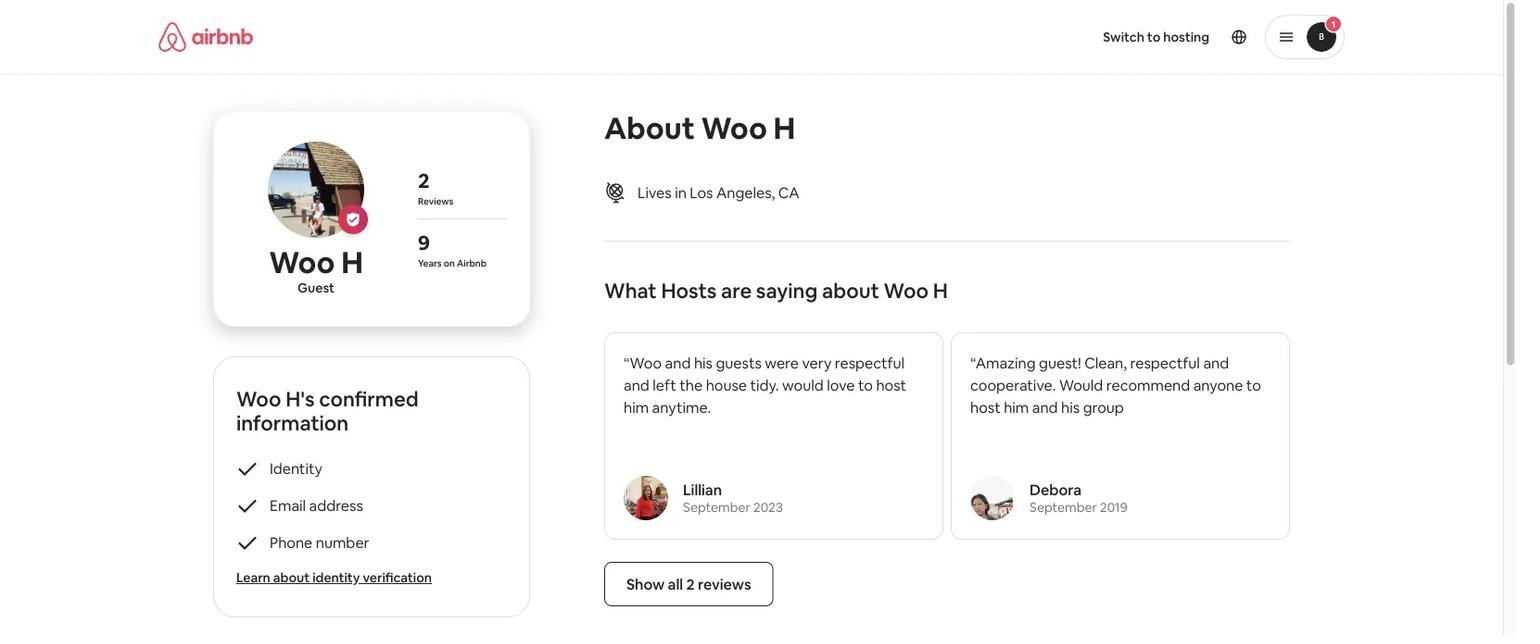 Task type: describe. For each thing, give the bounding box(es) containing it.
airbnb
[[457, 257, 487, 269]]

to inside "link"
[[1147, 29, 1161, 45]]

love
[[827, 376, 855, 395]]

about
[[604, 108, 695, 147]]

"woo and his guests were very respectful and left the house tidy. would love to host him anytime.
[[624, 354, 906, 417]]

clean,
[[1085, 354, 1127, 373]]

him inside "woo and his guests were very respectful and left the house tidy. would love to host him anytime.
[[624, 398, 649, 417]]

left
[[653, 376, 676, 395]]

1
[[1332, 18, 1336, 30]]

tidy.
[[750, 376, 779, 395]]

house
[[706, 376, 747, 395]]

would
[[1059, 376, 1103, 395]]

host inside "woo and his guests were very respectful and left the house tidy. would love to host him anytime.
[[876, 376, 906, 395]]

angeles, ca
[[716, 183, 799, 202]]

host inside "amazing guest! clean, respectful and cooperative. would recommend anyone to host him and his group
[[970, 398, 1001, 417]]

years
[[418, 257, 442, 269]]

los
[[690, 183, 713, 202]]

and down "woo
[[624, 376, 649, 395]]

identity
[[313, 570, 360, 586]]

what hosts are saying about woo h
[[604, 278, 948, 304]]

his inside "woo and his guests were very respectful and left the house tidy. would love to host him anytime.
[[694, 354, 713, 373]]

2 inside 2 reviews
[[418, 167, 430, 194]]

woo inside woo h guest
[[269, 243, 335, 282]]

confirmed
[[319, 386, 419, 412]]

about inside button
[[273, 570, 310, 586]]

email
[[270, 496, 306, 515]]

lillian user profile image
[[624, 476, 668, 521]]

in
[[675, 183, 687, 202]]

anytime.
[[652, 398, 711, 417]]

2023
[[753, 500, 783, 516]]

phone number
[[270, 533, 369, 552]]

woo inside woo h's confirmed information
[[236, 386, 281, 412]]

lillian
[[683, 481, 722, 500]]

show all 2 reviews button
[[604, 563, 774, 607]]

lillian user profile image
[[624, 476, 668, 521]]

number
[[316, 533, 369, 552]]

and up anyone
[[1203, 354, 1229, 373]]

and up the
[[665, 354, 691, 373]]

woo h guest
[[269, 243, 363, 296]]

are
[[721, 278, 752, 304]]

2 inside button
[[686, 575, 695, 594]]

1 horizontal spatial h
[[773, 108, 795, 147]]

2 reviews
[[418, 167, 454, 207]]

"woo
[[624, 354, 662, 373]]

september for lillian
[[683, 500, 750, 516]]

debora
[[1030, 481, 1082, 500]]

email address
[[270, 496, 363, 515]]

guest
[[297, 280, 335, 296]]

phone
[[270, 533, 313, 552]]

1 button
[[1265, 15, 1345, 59]]



Task type: vqa. For each thing, say whether or not it's contained in the screenshot.
host
yes



Task type: locate. For each thing, give the bounding box(es) containing it.
hosts
[[661, 278, 717, 304]]

0 horizontal spatial respectful
[[835, 354, 905, 373]]

about
[[822, 278, 879, 304], [273, 570, 310, 586]]

profile element
[[774, 0, 1345, 74]]

to
[[1147, 29, 1161, 45], [858, 376, 873, 395], [1246, 376, 1261, 395]]

guests
[[716, 354, 762, 373]]

2 respectful from the left
[[1130, 354, 1200, 373]]

verification
[[363, 570, 432, 586]]

show
[[626, 575, 665, 594]]

9
[[418, 229, 430, 256]]

0 horizontal spatial september
[[683, 500, 750, 516]]

2 september from the left
[[1030, 500, 1097, 516]]

what
[[604, 278, 657, 304]]

september
[[683, 500, 750, 516], [1030, 500, 1097, 516]]

debora september 2019
[[1030, 481, 1128, 516]]

saying
[[756, 278, 818, 304]]

september left "2023"
[[683, 500, 750, 516]]

switch to hosting link
[[1092, 18, 1221, 57]]

9 years on airbnb
[[418, 229, 487, 269]]

information
[[236, 410, 349, 436]]

verified host image
[[346, 212, 361, 227]]

learn about identity verification button
[[236, 569, 507, 587]]

0 horizontal spatial 2
[[418, 167, 430, 194]]

very
[[802, 354, 832, 373]]

september inside debora september 2019
[[1030, 500, 1097, 516]]

1 horizontal spatial september
[[1030, 500, 1097, 516]]

to right anyone
[[1246, 376, 1261, 395]]

1 horizontal spatial about
[[822, 278, 879, 304]]

respectful up love
[[835, 354, 905, 373]]

would
[[782, 376, 824, 395]]

the
[[680, 376, 703, 395]]

1 vertical spatial host
[[970, 398, 1001, 417]]

respectful up recommend
[[1130, 354, 1200, 373]]

recommend
[[1106, 376, 1190, 395]]

2 up reviews
[[418, 167, 430, 194]]

0 horizontal spatial him
[[624, 398, 649, 417]]

host down cooperative.
[[970, 398, 1001, 417]]

him inside "amazing guest! clean, respectful and cooperative. would recommend anyone to host him and his group
[[1004, 398, 1029, 417]]

1 september from the left
[[683, 500, 750, 516]]

learn
[[236, 570, 270, 586]]

hosting
[[1163, 29, 1209, 45]]

him down "woo
[[624, 398, 649, 417]]

2
[[418, 167, 430, 194], [686, 575, 695, 594]]

1 respectful from the left
[[835, 354, 905, 373]]

2 him from the left
[[1004, 398, 1029, 417]]

"amazing
[[970, 354, 1036, 373]]

0 horizontal spatial about
[[273, 570, 310, 586]]

h
[[773, 108, 795, 147], [341, 243, 363, 282], [933, 278, 948, 304]]

on
[[444, 257, 455, 269]]

september for debora
[[1030, 500, 1097, 516]]

and down cooperative.
[[1032, 398, 1058, 417]]

lives
[[638, 183, 672, 202]]

2 right all on the bottom left
[[686, 575, 695, 594]]

his down would
[[1061, 398, 1080, 417]]

all
[[668, 575, 683, 594]]

woo h user profile image
[[268, 142, 364, 238], [268, 142, 364, 238]]

guest!
[[1039, 354, 1081, 373]]

reviews
[[418, 195, 454, 207]]

0 vertical spatial host
[[876, 376, 906, 395]]

about woo h
[[604, 108, 795, 147]]

0 horizontal spatial h
[[341, 243, 363, 282]]

0 vertical spatial 2
[[418, 167, 430, 194]]

about right the saying
[[822, 278, 879, 304]]

1 vertical spatial his
[[1061, 398, 1080, 417]]

2 horizontal spatial h
[[933, 278, 948, 304]]

host
[[876, 376, 906, 395], [970, 398, 1001, 417]]

anyone
[[1193, 376, 1243, 395]]

switch to hosting
[[1103, 29, 1209, 45]]

0 vertical spatial his
[[694, 354, 713, 373]]

cooperative.
[[970, 376, 1056, 395]]

0 vertical spatial about
[[822, 278, 879, 304]]

1 vertical spatial about
[[273, 570, 310, 586]]

0 horizontal spatial host
[[876, 376, 906, 395]]

h inside woo h guest
[[341, 243, 363, 282]]

respectful inside "amazing guest! clean, respectful and cooperative. would recommend anyone to host him and his group
[[1130, 354, 1200, 373]]

2019
[[1100, 500, 1128, 516]]

to right love
[[858, 376, 873, 395]]

were
[[765, 354, 799, 373]]

to right switch
[[1147, 29, 1161, 45]]

reviews
[[698, 575, 751, 594]]

group
[[1083, 398, 1124, 417]]

his inside "amazing guest! clean, respectful and cooperative. would recommend anyone to host him and his group
[[1061, 398, 1080, 417]]

1 horizontal spatial his
[[1061, 398, 1080, 417]]

1 horizontal spatial 2
[[686, 575, 695, 594]]

host right love
[[876, 376, 906, 395]]

his up the
[[694, 354, 713, 373]]

1 him from the left
[[624, 398, 649, 417]]

1 vertical spatial 2
[[686, 575, 695, 594]]

learn about identity verification
[[236, 570, 432, 586]]

1 horizontal spatial respectful
[[1130, 354, 1200, 373]]

1 horizontal spatial host
[[970, 398, 1001, 417]]

"amazing guest! clean, respectful and cooperative. would recommend anyone to host him and his group
[[970, 354, 1261, 417]]

to inside "amazing guest! clean, respectful and cooperative. would recommend anyone to host him and his group
[[1246, 376, 1261, 395]]

him
[[624, 398, 649, 417], [1004, 398, 1029, 417]]

2 horizontal spatial to
[[1246, 376, 1261, 395]]

september inside lillian september 2023
[[683, 500, 750, 516]]

identity
[[270, 459, 322, 478]]

0 horizontal spatial his
[[694, 354, 713, 373]]

0 horizontal spatial to
[[858, 376, 873, 395]]

h's
[[286, 386, 315, 412]]

his
[[694, 354, 713, 373], [1061, 398, 1080, 417]]

show all 2 reviews
[[626, 575, 751, 594]]

switch
[[1103, 29, 1144, 45]]

lives in los angeles, ca
[[638, 183, 799, 202]]

respectful
[[835, 354, 905, 373], [1130, 354, 1200, 373]]

to inside "woo and his guests were very respectful and left the house tidy. would love to host him anytime.
[[858, 376, 873, 395]]

debora user profile image
[[970, 476, 1015, 521], [970, 476, 1015, 521]]

about down phone
[[273, 570, 310, 586]]

1 horizontal spatial him
[[1004, 398, 1029, 417]]

1 horizontal spatial to
[[1147, 29, 1161, 45]]

him down cooperative.
[[1004, 398, 1029, 417]]

and
[[665, 354, 691, 373], [1203, 354, 1229, 373], [624, 376, 649, 395], [1032, 398, 1058, 417]]

respectful inside "woo and his guests were very respectful and left the house tidy. would love to host him anytime.
[[835, 354, 905, 373]]

september left 2019
[[1030, 500, 1097, 516]]

address
[[309, 496, 363, 515]]

woo h's confirmed information
[[236, 386, 419, 436]]

lillian september 2023
[[683, 481, 783, 516]]

woo
[[701, 108, 767, 147], [269, 243, 335, 282], [884, 278, 929, 304], [236, 386, 281, 412]]



